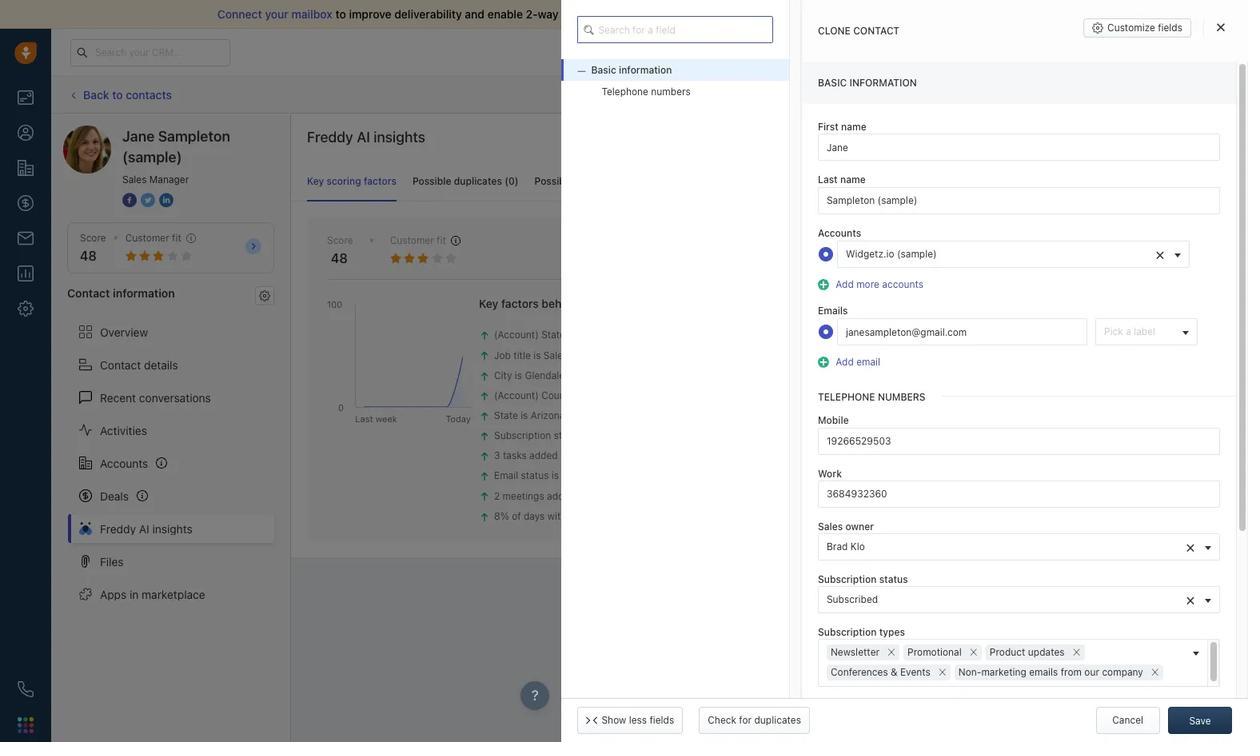 Task type: locate. For each thing, give the bounding box(es) containing it.
0 horizontal spatial arizona
[[531, 410, 565, 422]]

customer down possible duplicates (0) link
[[390, 234, 434, 246]]

× button down types
[[884, 643, 900, 661]]

factors inside "link"
[[364, 175, 397, 187]]

score 48 down scoring
[[327, 234, 353, 266]]

1 horizontal spatial numbers
[[878, 392, 926, 404]]

email down the basic information dropdown button
[[621, 88, 646, 100]]

sales for is
[[544, 349, 568, 361]]

show less fields button
[[578, 707, 683, 734]]

in down subscription status is subscribed
[[561, 450, 569, 462]]

label
[[1134, 326, 1156, 338]]

of up search image
[[589, 7, 600, 21]]

this
[[581, 297, 601, 311], [867, 428, 884, 440]]

contact for contact details
[[100, 358, 141, 372]]

factors left behind
[[502, 297, 539, 311]]

0 horizontal spatial manager
[[149, 174, 189, 186]]

contact up recent
[[100, 358, 141, 372]]

2 (0) from the left
[[636, 175, 649, 187]]

state is arizona
[[494, 410, 565, 422]]

possible inside possible duplicates (0) link
[[413, 175, 452, 187]]

1 (0) from the left
[[505, 175, 519, 187]]

numbers down add to sales sequence
[[878, 392, 926, 404]]

basic information up first name
[[818, 77, 917, 89]]

customize fields button
[[1084, 18, 1192, 38]]

add inside button
[[836, 356, 854, 368]]

newsletter
[[831, 646, 880, 658]]

None search field
[[578, 16, 773, 43], [1164, 665, 1184, 682], [578, 16, 773, 43], [1164, 665, 1184, 682]]

1 horizontal spatial day
[[602, 490, 618, 502]]

freddy got this right?
[[815, 428, 912, 440]]

is for arizona
[[568, 329, 576, 341]]

is for sales
[[534, 349, 541, 361]]

0 vertical spatial added
[[530, 450, 558, 462]]

0 vertical spatial basic information
[[591, 64, 672, 76]]

0 horizontal spatial ai
[[139, 522, 149, 536]]

close image
[[1217, 22, 1225, 32]]

1 vertical spatial emails
[[1030, 666, 1059, 678]]

1 vertical spatial 13
[[589, 490, 600, 502]]

1 horizontal spatial emails
[[1030, 666, 1059, 678]]

freddy ai insights down add more accounts
[[837, 297, 932, 311]]

accounts up widgetz.io at the top of the page
[[818, 227, 862, 239]]

key for key factors behind this score
[[479, 297, 499, 311]]

information down contact
[[850, 77, 917, 89]]

(account) for (account) country is usa
[[494, 389, 539, 401]]

dialog
[[562, 0, 1249, 742]]

Last name text field
[[818, 187, 1221, 214]]

8%
[[494, 510, 509, 522]]

country
[[542, 389, 578, 401]]

this right got
[[867, 428, 884, 440]]

2 vertical spatial (sample)
[[890, 325, 930, 337]]

1 vertical spatial day
[[602, 490, 618, 502]]

0 horizontal spatial jane
[[122, 128, 155, 145]]

customer fit down "twitter circled" image
[[125, 232, 181, 244]]

to right back
[[112, 88, 123, 101]]

manager inside jane sampleton (sample) sales manager
[[149, 174, 189, 186]]

freddy ai insights
[[307, 129, 425, 146], [837, 297, 932, 311], [100, 522, 193, 536]]

city is glendale
[[494, 369, 565, 381]]

is up job title is sales manager
[[568, 329, 576, 341]]

information up the overview
[[113, 287, 175, 300]]

key for key scoring factors
[[307, 175, 324, 187]]

(account) up title
[[494, 329, 539, 341]]

manager for (sample)
[[149, 174, 189, 186]]

telephone down the basic information dropdown button
[[602, 86, 649, 98]]

sent/received
[[601, 510, 662, 522]]

pick a label
[[1105, 326, 1156, 338]]

2 horizontal spatial in
[[578, 490, 586, 502]]

sales down (account) state is arizona
[[544, 349, 568, 361]]

right?
[[886, 428, 912, 440]]

2 horizontal spatial sales
[[818, 521, 843, 533]]

added up the email status is active
[[530, 450, 558, 462]]

48 down scoring
[[331, 251, 348, 266]]

0 vertical spatial arizona
[[578, 329, 612, 341]]

1 horizontal spatial factors
[[502, 297, 539, 311]]

0 horizontal spatial sales
[[794, 7, 821, 21]]

subscription status
[[818, 573, 908, 585]]

status up types
[[880, 573, 908, 585]]

jane sampleton (sample) needs nurturing.
[[815, 325, 1007, 337]]

day
[[585, 450, 601, 462], [602, 490, 618, 502]]

subscription up newsletter
[[818, 626, 877, 638]]

× button for promotional
[[966, 643, 982, 661]]

1 vertical spatial contact
[[100, 358, 141, 372]]

possible connections (0)
[[535, 175, 649, 187]]

2 vertical spatial freddy ai insights
[[100, 522, 193, 536]]

1 vertical spatial in
[[578, 490, 586, 502]]

(account) down city is glendale
[[494, 389, 539, 401]]

import all your sales data link
[[715, 7, 851, 21]]

0 vertical spatial state
[[542, 329, 565, 341]]

insights up the marketplace
[[152, 522, 193, 536]]

sampleton up continue to engage with them.
[[839, 325, 888, 337]]

2 vertical spatial sales
[[818, 521, 843, 533]]

back to contacts
[[83, 88, 172, 101]]

(0) inside possible duplicates (0) link
[[505, 175, 519, 187]]

facebook circled image
[[122, 192, 137, 209]]

1 horizontal spatial 13
[[589, 490, 600, 502]]

usa
[[591, 389, 610, 401]]

1 vertical spatial subscription
[[818, 573, 877, 585]]

with down "2 meetings added in 13 day"
[[548, 510, 567, 522]]

subscription down state is arizona
[[494, 430, 551, 442]]

subscribed down usa
[[595, 430, 646, 442]]

manager up linkedin circled icon
[[149, 174, 189, 186]]

1 vertical spatial of
[[512, 510, 521, 522]]

1 horizontal spatial subscribed
[[827, 594, 878, 606]]

add
[[836, 278, 854, 290], [836, 356, 854, 368], [839, 379, 857, 391]]

add inside button
[[836, 278, 854, 290]]

pick
[[1105, 326, 1124, 338]]

add more accounts link
[[832, 278, 924, 290]]

0 horizontal spatial insights
[[152, 522, 193, 536]]

duplicates inside button
[[755, 714, 801, 726]]

0 horizontal spatial basic
[[591, 64, 617, 76]]

add email link
[[832, 356, 881, 368]]

to inside the add to sales sequence button
[[860, 379, 869, 391]]

email inside button
[[621, 88, 646, 100]]

0 vertical spatial numbers
[[651, 86, 691, 98]]

1 vertical spatial fields
[[650, 714, 675, 726]]

arizona down the score
[[578, 329, 612, 341]]

&
[[891, 666, 898, 678]]

manager for is
[[571, 349, 610, 361]]

1 possible from the left
[[413, 175, 452, 187]]

0 horizontal spatial fields
[[650, 714, 675, 726]]

0 horizontal spatial telephone numbers
[[602, 86, 691, 98]]

telephone up mobile
[[818, 392, 876, 404]]

subscription status is subscribed
[[494, 430, 646, 442]]

to down add email
[[860, 379, 869, 391]]

telephone
[[602, 86, 649, 98], [818, 392, 876, 404]]

our
[[1085, 666, 1100, 678]]

fields right customize
[[1158, 22, 1183, 34]]

is up "2 meetings added in 13 day"
[[552, 470, 559, 482]]

48 button
[[80, 249, 97, 263]]

is for active
[[552, 470, 559, 482]]

0 vertical spatial (sample)
[[122, 149, 182, 166]]

0 horizontal spatial key
[[307, 175, 324, 187]]

ai down add more accounts
[[877, 297, 887, 311]]

score up 48 button
[[80, 232, 106, 244]]

1 vertical spatial (account)
[[494, 389, 539, 401]]

possible inside possible connections (0) link
[[535, 175, 574, 187]]

2 vertical spatial in
[[130, 588, 139, 601]]

sales up facebook circled icon in the left top of the page
[[122, 174, 147, 186]]

insights up key scoring factors
[[374, 129, 425, 146]]

1 vertical spatial duplicates
[[755, 714, 801, 726]]

phone image
[[18, 682, 34, 698]]

is right title
[[534, 349, 541, 361]]

1 vertical spatial sampleton
[[839, 325, 888, 337]]

telephone numbers down the basic information dropdown button
[[602, 86, 691, 98]]

name right last
[[841, 174, 866, 186]]

0 vertical spatial emails
[[569, 510, 598, 522]]

manager up usa
[[571, 349, 610, 361]]

sampleton down contacts
[[158, 128, 230, 145]]

email
[[621, 88, 646, 100], [494, 470, 519, 482]]

1 horizontal spatial fields
[[1158, 22, 1183, 34]]

1 horizontal spatial state
[[542, 329, 565, 341]]

0 horizontal spatial factors
[[364, 175, 397, 187]]

0 horizontal spatial day
[[585, 450, 601, 462]]

freddy ai insights down deals
[[100, 522, 193, 536]]

key inside "link"
[[307, 175, 324, 187]]

day up "active"
[[585, 450, 601, 462]]

possible duplicates (0)
[[413, 175, 519, 187]]

(sample) inside dialog
[[897, 248, 937, 260]]

status up 3 tasks added in 13 day
[[554, 430, 582, 442]]

marketplace
[[142, 588, 205, 601]]

0 vertical spatial fields
[[1158, 22, 1183, 34]]

0 vertical spatial duplicates
[[454, 175, 502, 187]]

information
[[619, 64, 672, 76], [850, 77, 917, 89], [113, 287, 175, 300]]

0 vertical spatial add
[[836, 278, 854, 290]]

0 vertical spatial day
[[585, 450, 601, 462]]

in right apps
[[130, 588, 139, 601]]

meetings
[[503, 490, 545, 502]]

2 vertical spatial add
[[839, 379, 857, 391]]

and
[[465, 7, 485, 21]]

name
[[842, 121, 867, 133], [841, 174, 866, 186]]

sales down continue to engage with them.
[[872, 379, 895, 391]]

connect
[[218, 7, 262, 21]]

(sample) inside jane sampleton (sample) sales manager
[[122, 149, 182, 166]]

1 horizontal spatial customer fit
[[390, 234, 446, 246]]

accounts
[[818, 227, 862, 239], [100, 456, 148, 470]]

0 horizontal spatial sampleton
[[158, 128, 230, 145]]

0 vertical spatial subscribed
[[595, 430, 646, 442]]

accounts down activities
[[100, 456, 148, 470]]

fields right the less
[[650, 714, 675, 726]]

contact down 48 button
[[67, 287, 110, 300]]

(0) inside possible connections (0) link
[[636, 175, 649, 187]]

freddy ai insights up key scoring factors
[[307, 129, 425, 146]]

fields inside the show less fields button
[[650, 714, 675, 726]]

edit
[[1102, 123, 1119, 135]]

1 vertical spatial manager
[[571, 349, 610, 361]]

1 horizontal spatial email
[[857, 356, 881, 368]]

1 horizontal spatial manager
[[571, 349, 610, 361]]

0 vertical spatial telephone numbers
[[602, 86, 691, 98]]

subscribed
[[595, 430, 646, 442], [827, 594, 878, 606]]

with down the jane sampleton (sample) needs nurturing.
[[907, 347, 926, 359]]

email button
[[597, 81, 654, 108]]

pick a label button
[[1096, 319, 1198, 346]]

possible for possible duplicates (0)
[[413, 175, 452, 187]]

twitter circled image
[[141, 192, 155, 209]]

key left scoring
[[307, 175, 324, 187]]

(sample) up accounts
[[897, 248, 937, 260]]

this left the score
[[581, 297, 601, 311]]

48 up contact information
[[80, 249, 97, 263]]

0 horizontal spatial (0)
[[505, 175, 519, 187]]

2 possible from the left
[[535, 175, 574, 187]]

0 horizontal spatial numbers
[[651, 86, 691, 98]]

is
[[568, 329, 576, 341], [534, 349, 541, 361], [515, 369, 522, 381], [581, 389, 588, 401], [521, 410, 528, 422], [585, 430, 592, 442], [552, 470, 559, 482]]

arizona down (account) country is usa
[[531, 410, 565, 422]]

0 horizontal spatial 13
[[571, 450, 582, 462]]

freddy up scoring
[[307, 129, 353, 146]]

to inside back to contacts link
[[112, 88, 123, 101]]

factors
[[364, 175, 397, 187], [502, 297, 539, 311]]

sync
[[562, 7, 587, 21]]

1 vertical spatial this
[[867, 428, 884, 440]]

freddy
[[307, 129, 353, 146], [837, 297, 874, 311], [815, 428, 847, 440], [100, 522, 136, 536]]

call button
[[662, 81, 711, 108]]

files
[[100, 555, 124, 568]]

× button right "company"
[[1148, 663, 1164, 681]]

jane down emails in the top right of the page
[[815, 325, 837, 337]]

score 48 up contact information
[[80, 232, 106, 263]]

1 vertical spatial subscribed
[[827, 594, 878, 606]]

fit down linkedin circled icon
[[172, 232, 181, 244]]

sampleton inside jane sampleton (sample) sales manager
[[158, 128, 230, 145]]

insights
[[374, 129, 425, 146], [890, 297, 932, 311], [152, 522, 193, 536]]

customer
[[125, 232, 169, 244], [390, 234, 434, 246]]

ai up key scoring factors
[[357, 129, 370, 146]]

1 vertical spatial telephone numbers
[[818, 392, 926, 404]]

got
[[849, 428, 864, 440]]

email
[[603, 7, 631, 21], [857, 356, 881, 368]]

jane for jane sampleton (sample) sales manager
[[122, 128, 155, 145]]

emails down "2 meetings added in 13 day"
[[569, 510, 598, 522]]

sales inside jane sampleton (sample) sales manager
[[122, 174, 147, 186]]

1 horizontal spatial sales
[[544, 349, 568, 361]]

1 vertical spatial state
[[494, 410, 518, 422]]

× button up non-
[[966, 643, 982, 661]]

0 vertical spatial telephone
[[602, 86, 649, 98]]

in up 8% of days with emails sent/received
[[578, 490, 586, 502]]

call link
[[662, 81, 711, 108]]

2 horizontal spatial insights
[[890, 297, 932, 311]]

jane inside jane sampleton (sample) sales manager
[[122, 128, 155, 145]]

1 vertical spatial jane
[[815, 325, 837, 337]]

in for 3 tasks added in 13 day
[[561, 450, 569, 462]]

0 horizontal spatial score 48
[[80, 232, 106, 263]]

fields inside the customize fields button
[[1158, 22, 1183, 34]]

brad klo
[[827, 541, 865, 553]]

your right all
[[768, 7, 791, 21]]

added for meetings
[[547, 490, 576, 502]]

0 horizontal spatial accounts
[[100, 456, 148, 470]]

emails down updates
[[1030, 666, 1059, 678]]

0 horizontal spatial possible
[[413, 175, 452, 187]]

Start typing... email field
[[837, 319, 1088, 346]]

fit down possible duplicates (0) link
[[437, 234, 446, 246]]

0 vertical spatial jane
[[122, 128, 155, 145]]

2 (account) from the top
[[494, 389, 539, 401]]

is for usa
[[581, 389, 588, 401]]

fit
[[172, 232, 181, 244], [437, 234, 446, 246]]

key
[[307, 175, 324, 187], [479, 297, 499, 311]]

add for add email
[[836, 356, 854, 368]]

sales
[[122, 174, 147, 186], [544, 349, 568, 361], [818, 521, 843, 533]]

1 vertical spatial key
[[479, 297, 499, 311]]

2 horizontal spatial ai
[[877, 297, 887, 311]]

way
[[538, 7, 559, 21]]

job
[[494, 349, 511, 361]]

subscription down "brad klo"
[[818, 573, 877, 585]]

show less fields
[[602, 714, 675, 726]]

email down tasks
[[494, 470, 519, 482]]

insights down accounts
[[890, 297, 932, 311]]

basic up email button at the top of page
[[591, 64, 617, 76]]

added down "active"
[[547, 490, 576, 502]]

jane down contacts
[[122, 128, 155, 145]]

1 horizontal spatial insights
[[374, 129, 425, 146]]

added
[[530, 450, 558, 462], [547, 490, 576, 502]]

2 horizontal spatial information
[[850, 77, 917, 89]]

Mobile text field
[[818, 428, 1221, 455]]

of
[[589, 7, 600, 21], [512, 510, 521, 522]]

1 vertical spatial status
[[521, 470, 549, 482]]

email for email status is active
[[494, 470, 519, 482]]

× button down promotional
[[935, 663, 951, 681]]

factors right scoring
[[364, 175, 397, 187]]

basic information link
[[562, 59, 789, 81]]

sales
[[794, 7, 821, 21], [872, 379, 895, 391]]

duplicates
[[454, 175, 502, 187], [755, 714, 801, 726]]

sales inside button
[[872, 379, 895, 391]]

0 vertical spatial contact
[[67, 287, 110, 300]]

sales left data
[[794, 7, 821, 21]]

is right city
[[515, 369, 522, 381]]

telephone numbers
[[602, 86, 691, 98], [818, 392, 926, 404]]

13 up 8% of days with emails sent/received
[[589, 490, 600, 502]]

engage
[[870, 347, 904, 359]]

sales up the brad
[[818, 521, 843, 533]]

0 vertical spatial of
[[589, 7, 600, 21]]

1 (account) from the top
[[494, 329, 539, 341]]

to right mailbox
[[336, 7, 346, 21]]

day up sent/received
[[602, 490, 618, 502]]

0 vertical spatial sales
[[122, 174, 147, 186]]

1 vertical spatial email
[[857, 356, 881, 368]]

1 vertical spatial basic information
[[818, 77, 917, 89]]

1 horizontal spatial key
[[479, 297, 499, 311]]

is down (account) country is usa
[[521, 410, 528, 422]]

is down usa
[[585, 430, 592, 442]]

(sample) up engage
[[890, 325, 930, 337]]

score down scoring
[[327, 234, 353, 246]]

status up meetings
[[521, 470, 549, 482]]

freshworks switcher image
[[18, 717, 34, 733]]

numbers down basic information link
[[651, 86, 691, 98]]

0 horizontal spatial status
[[521, 470, 549, 482]]

key up the job
[[479, 297, 499, 311]]

0 horizontal spatial 48
[[80, 249, 97, 263]]

1 horizontal spatial sampleton
[[839, 325, 888, 337]]

ai up apps in marketplace
[[139, 522, 149, 536]]

0 horizontal spatial your
[[265, 7, 289, 21]]

score 48
[[80, 232, 106, 263], [327, 234, 353, 266]]

email inside button
[[857, 356, 881, 368]]

× button for newsletter
[[884, 643, 900, 661]]

overview
[[100, 325, 148, 339]]

with
[[907, 347, 926, 359], [548, 510, 567, 522]]

customer fit down possible duplicates (0) link
[[390, 234, 446, 246]]

1 horizontal spatial freddy ai insights
[[307, 129, 425, 146]]

name right 'first' at the top right of the page
[[842, 121, 867, 133]]

status inside dialog
[[880, 573, 908, 585]]

× button for non-marketing emails from our company
[[1148, 663, 1164, 681]]

numbers inside 'telephone numbers' link
[[651, 86, 691, 98]]

0 vertical spatial factors
[[364, 175, 397, 187]]

conferences
[[831, 666, 888, 678]]

contact
[[854, 25, 900, 37]]

(account)
[[494, 329, 539, 341], [494, 389, 539, 401]]

add inside button
[[839, 379, 857, 391]]

less
[[629, 714, 647, 726]]

1 vertical spatial numbers
[[878, 392, 926, 404]]

is for subscribed
[[585, 430, 592, 442]]

sampleton
[[158, 128, 230, 145], [839, 325, 888, 337]]



Task type: vqa. For each thing, say whether or not it's contained in the screenshot.
Notify your team when contact status is updated's The Team
no



Task type: describe. For each thing, give the bounding box(es) containing it.
0 vertical spatial basic
[[591, 64, 617, 76]]

all
[[753, 7, 765, 21]]

apps
[[100, 588, 127, 601]]

sequence
[[898, 379, 942, 391]]

name for last name
[[841, 174, 866, 186]]

to for continue to engage with them.
[[859, 347, 868, 359]]

marketing
[[982, 666, 1027, 678]]

clone contact
[[818, 25, 900, 37]]

0 vertical spatial insights
[[374, 129, 425, 146]]

add for add to sales sequence
[[839, 379, 857, 391]]

1 your from the left
[[265, 7, 289, 21]]

import
[[715, 7, 750, 21]]

0 horizontal spatial emails
[[569, 510, 598, 522]]

city
[[494, 369, 512, 381]]

glendale
[[525, 369, 565, 381]]

non-marketing emails from our company
[[959, 666, 1144, 678]]

3
[[494, 450, 500, 462]]

3 tasks added in 13 day
[[494, 450, 601, 462]]

types
[[880, 626, 905, 638]]

sampleton for jane sampleton (sample) sales manager
[[158, 128, 230, 145]]

1 vertical spatial information
[[850, 77, 917, 89]]

non-
[[959, 666, 982, 678]]

back
[[83, 88, 109, 101]]

linkedin circled image
[[159, 192, 174, 209]]

subscription for subscription types
[[818, 626, 877, 638]]

add email
[[836, 356, 881, 368]]

1 horizontal spatial fit
[[437, 234, 446, 246]]

subscription for subscription status
[[818, 573, 877, 585]]

connect your mailbox link
[[218, 7, 336, 21]]

emails inside dialog
[[1030, 666, 1059, 678]]

accounts inside dialog
[[818, 227, 862, 239]]

1 vertical spatial accounts
[[100, 456, 148, 470]]

0 vertical spatial freddy ai insights
[[307, 129, 425, 146]]

email for email
[[621, 88, 646, 100]]

picture
[[1175, 243, 1207, 255]]

sampleton for jane sampleton (sample) needs nurturing.
[[839, 325, 888, 337]]

to for back to contacts
[[112, 88, 123, 101]]

(0) for possible duplicates (0)
[[505, 175, 519, 187]]

add to sales sequence button
[[815, 372, 950, 399]]

mng settings image
[[259, 290, 270, 301]]

with for emails
[[548, 510, 567, 522]]

first name
[[818, 121, 867, 133]]

jane sampleton (sample) sales manager
[[122, 128, 230, 186]]

basic information button
[[578, 64, 672, 76]]

conferences & events
[[831, 666, 931, 678]]

more
[[857, 278, 880, 290]]

0 horizontal spatial score
[[80, 232, 106, 244]]

key factors behind this score
[[479, 297, 633, 311]]

added for tasks
[[530, 450, 558, 462]]

Work text field
[[818, 481, 1221, 508]]

save
[[1190, 715, 1212, 727]]

freddy down the more in the top right of the page
[[837, 297, 874, 311]]

possible duplicates (0) link
[[413, 162, 519, 202]]

(0) for possible connections (0)
[[636, 175, 649, 187]]

conversations
[[139, 391, 211, 404]]

events
[[901, 666, 931, 678]]

subscribed inside dialog
[[827, 594, 878, 606]]

1 horizontal spatial score 48
[[327, 234, 353, 266]]

phone element
[[10, 674, 42, 706]]

mobile
[[818, 415, 849, 427]]

sms
[[771, 88, 791, 100]]

1 horizontal spatial this
[[867, 428, 884, 440]]

day for 3 tasks added in 13 day
[[585, 450, 601, 462]]

2 horizontal spatial freddy ai insights
[[837, 297, 932, 311]]

1 horizontal spatial score
[[327, 234, 353, 246]]

1 horizontal spatial telephone
[[818, 392, 876, 404]]

First name text field
[[818, 134, 1221, 161]]

0 vertical spatial sales
[[794, 7, 821, 21]]

forget
[[1102, 315, 1131, 327]]

possible for possible connections (0)
[[535, 175, 574, 187]]

key scoring factors
[[307, 175, 397, 187]]

last name
[[818, 174, 866, 186]]

last
[[818, 174, 838, 186]]

call
[[686, 88, 703, 100]]

days
[[524, 510, 545, 522]]

contact for contact information
[[67, 287, 110, 300]]

dialog containing ×
[[562, 0, 1249, 742]]

telephone inside 'telephone numbers' link
[[602, 86, 649, 98]]

with for them.
[[907, 347, 926, 359]]

add to sales sequence
[[839, 379, 942, 391]]

1 vertical spatial factors
[[502, 297, 539, 311]]

save button
[[1169, 707, 1233, 734]]

back to contacts link
[[67, 82, 173, 107]]

Search your CRM... text field
[[70, 39, 230, 66]]

conversations.
[[634, 7, 712, 21]]

tasks
[[503, 450, 527, 462]]

add for add more accounts
[[836, 278, 854, 290]]

cancel button
[[1096, 707, 1160, 734]]

(sample) for jane sampleton (sample) needs nurturing.
[[890, 325, 930, 337]]

display
[[1140, 243, 1172, 255]]

from
[[1061, 666, 1082, 678]]

check
[[708, 714, 737, 726]]

customize fields
[[1108, 22, 1183, 34]]

deals
[[100, 489, 129, 503]]

to for add to sales sequence
[[860, 379, 869, 391]]

1 vertical spatial arizona
[[531, 410, 565, 422]]

2 vertical spatial ai
[[139, 522, 149, 536]]

email status is active
[[494, 470, 590, 482]]

freddy down deals
[[100, 522, 136, 536]]

check for duplicates button
[[699, 707, 810, 734]]

add more accounts button
[[818, 277, 929, 292]]

2
[[494, 490, 500, 502]]

widgetz.io
[[846, 248, 895, 260]]

enable
[[488, 7, 523, 21]]

in for 2 meetings added in 13 day
[[578, 490, 586, 502]]

1 horizontal spatial arizona
[[578, 329, 612, 341]]

1 horizontal spatial 48
[[331, 251, 348, 266]]

telephone numbers link
[[562, 81, 789, 103]]

subscription for subscription status is subscribed
[[494, 430, 551, 442]]

remove display picture
[[1102, 243, 1207, 255]]

job title is sales manager
[[494, 349, 610, 361]]

0 horizontal spatial customer
[[125, 232, 169, 244]]

active
[[562, 470, 590, 482]]

widgetz.io (sample)
[[846, 248, 937, 260]]

2 vertical spatial insights
[[152, 522, 193, 536]]

0 vertical spatial this
[[581, 297, 601, 311]]

0 vertical spatial information
[[619, 64, 672, 76]]

13 for 3 tasks added in 13 day
[[571, 450, 582, 462]]

0 horizontal spatial freddy ai insights
[[100, 522, 193, 536]]

0 horizontal spatial fit
[[172, 232, 181, 244]]

freddy down mobile
[[815, 428, 847, 440]]

emails
[[818, 305, 848, 317]]

× button for product updates
[[1069, 643, 1085, 661]]

brad
[[827, 541, 848, 553]]

(account) country is usa
[[494, 389, 610, 401]]

2 vertical spatial information
[[113, 287, 175, 300]]

for
[[739, 714, 752, 726]]

0 vertical spatial ai
[[357, 129, 370, 146]]

apps in marketplace
[[100, 588, 205, 601]]

status for active
[[521, 470, 549, 482]]

continue to engage with them.
[[815, 347, 954, 359]]

possible connections (0) link
[[535, 162, 649, 202]]

status for subscribed
[[554, 430, 582, 442]]

behind
[[542, 297, 578, 311]]

recent
[[100, 391, 136, 404]]

1 horizontal spatial of
[[589, 7, 600, 21]]

1 horizontal spatial telephone numbers
[[818, 392, 926, 404]]

needs
[[933, 325, 960, 337]]

check for duplicates
[[708, 714, 801, 726]]

13 for 2 meetings added in 13 day
[[589, 490, 600, 502]]

subscription types
[[818, 626, 905, 638]]

(account) state is arizona
[[494, 329, 612, 341]]

contact information
[[67, 287, 175, 300]]

them.
[[928, 347, 954, 359]]

add email button
[[818, 355, 886, 370]]

0 horizontal spatial customer fit
[[125, 232, 181, 244]]

jane for jane sampleton (sample) needs nurturing.
[[815, 325, 837, 337]]

sms button
[[747, 81, 799, 108]]

search image
[[584, 23, 600, 37]]

1 horizontal spatial basic
[[818, 77, 847, 89]]

product
[[990, 646, 1026, 658]]

0 horizontal spatial email
[[603, 7, 631, 21]]

1 horizontal spatial customer
[[390, 234, 434, 246]]

data
[[824, 7, 848, 21]]

(account) for (account) state is arizona
[[494, 329, 539, 341]]

name for first name
[[842, 121, 867, 133]]

a
[[1126, 326, 1132, 338]]

Search for a field text field
[[578, 16, 773, 43]]

(sample) for jane sampleton (sample) sales manager
[[122, 149, 182, 166]]

day for 2 meetings added in 13 day
[[602, 490, 618, 502]]

scoring
[[327, 175, 361, 187]]

× button for conferences & events
[[935, 663, 951, 681]]

activities
[[100, 424, 147, 437]]

1 vertical spatial insights
[[890, 297, 932, 311]]

sales for (sample)
[[122, 174, 147, 186]]

recent conversations
[[100, 391, 211, 404]]

key scoring factors link
[[307, 162, 397, 202]]

task
[[858, 88, 879, 100]]

2 your from the left
[[768, 7, 791, 21]]



